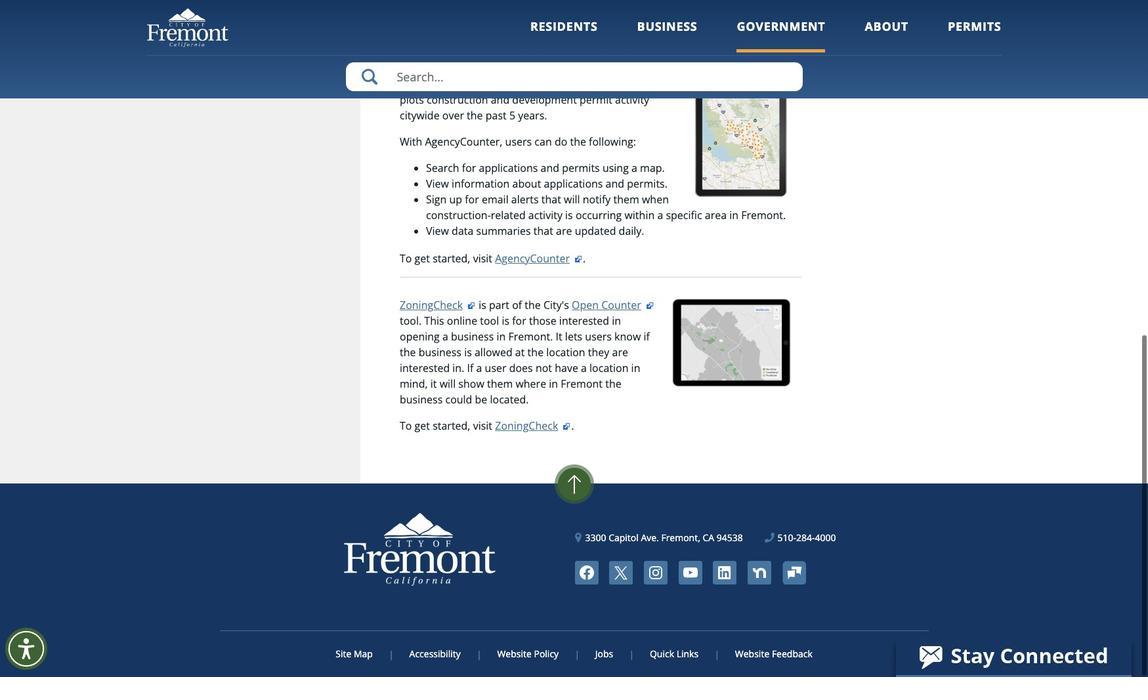 Task type: describe. For each thing, give the bounding box(es) containing it.
to for to get started, visit agencycounter
[[400, 251, 412, 266]]

visit for agencycounter
[[473, 251, 492, 266]]

city's inside is part of the city's open counter tool. this online tool is for those interested in opening a business in fremont. it lets users know if the business is allowed at the location they are interested in. if a user does not have a location in mind, it will show them where in fremont the business could be located.
[[544, 298, 569, 312]]

be
[[475, 393, 487, 407]]

with agencycounter, users can do the following:
[[400, 134, 636, 149]]

fremont. inside search for applications and permits using a map. view information about applications and permits. sign up for email alerts that will notify them when construction-related activity is occurring within a specific area in fremont. view data summaries that are updated daily.
[[741, 208, 786, 222]]

jobs
[[595, 648, 613, 660]]

website policy
[[497, 648, 559, 660]]

site map link
[[336, 648, 390, 660]]

related
[[491, 208, 526, 222]]

1 vertical spatial for
[[465, 192, 479, 207]]

interactive
[[571, 77, 623, 91]]

permits
[[948, 18, 1002, 34]]

the right of
[[525, 298, 541, 312]]

a up fremont
[[581, 361, 587, 375]]

0 horizontal spatial agencycounter
[[400, 77, 475, 91]]

in inside search for applications and permits using a map. view information about applications and permits. sign up for email alerts that will notify them when construction-related activity is occurring within a specific area in fremont. view data summaries that are updated daily.
[[730, 208, 739, 222]]

construction-
[[426, 208, 491, 222]]

footer ig icon image
[[644, 561, 668, 585]]

new
[[548, 77, 568, 91]]

map
[[625, 77, 647, 91]]

4000
[[815, 532, 836, 544]]

specific
[[666, 208, 702, 222]]

3300 capitol ave. fremont, ca 94538 link
[[575, 531, 743, 545]]

mind,
[[400, 377, 428, 391]]

updated
[[575, 224, 616, 238]]

visit for zoningcheck
[[473, 419, 492, 433]]

it
[[556, 329, 562, 344]]

it
[[431, 377, 437, 391]]

of
[[512, 298, 522, 312]]

senate bill 9 (sb 9) information
[[207, 83, 348, 97]]

activity inside search for applications and permits using a map. view information about applications and permits. sign up for email alerts that will notify them when construction-related activity is occurring within a specific area in fremont. view data summaries that are updated daily.
[[528, 208, 563, 222]]

510-284-4000
[[778, 532, 836, 544]]

5
[[509, 108, 515, 123]]

in down not
[[549, 377, 558, 391]]

the down opening
[[400, 345, 416, 360]]

not
[[536, 361, 552, 375]]

site
[[336, 648, 351, 660]]

ipad with zoningcheck map image
[[672, 297, 792, 388]]

is up if
[[464, 345, 472, 360]]

plots
[[400, 92, 424, 107]]

2 vertical spatial that
[[534, 224, 553, 238]]

2 vertical spatial business
[[400, 393, 443, 407]]

ca
[[703, 532, 714, 544]]

residents link
[[530, 18, 598, 52]]

if
[[644, 329, 650, 344]]

links
[[677, 648, 699, 660]]

1 vertical spatial and
[[541, 161, 559, 175]]

the right fremont
[[605, 377, 622, 391]]

3300
[[585, 532, 606, 544]]

started, for agencycounter
[[433, 251, 470, 266]]

are inside is part of the city's open counter tool. this online tool is for those interested in opening a business in fremont. it lets users know if the business is allowed at the location they are interested in. if a user does not have a location in mind, it will show them where in fremont the business could be located.
[[612, 345, 628, 360]]

email
[[482, 192, 509, 207]]

the right 'at'
[[528, 345, 544, 360]]

a down the when at right
[[657, 208, 663, 222]]

footer tw icon image
[[610, 561, 633, 585]]

fremont
[[561, 377, 603, 391]]

agencycounter image
[[692, 69, 792, 197]]

website feedback
[[735, 648, 813, 660]]

capitol
[[609, 532, 639, 544]]

about
[[512, 176, 541, 191]]

the right do
[[570, 134, 586, 149]]

0 horizontal spatial interested
[[400, 361, 450, 375]]

ave.
[[641, 532, 659, 544]]

government link
[[737, 18, 826, 52]]

website for website policy
[[497, 648, 532, 660]]

where
[[516, 377, 546, 391]]

open
[[572, 298, 599, 312]]

site map
[[336, 648, 373, 660]]

with
[[400, 134, 422, 149]]

if
[[467, 361, 474, 375]]

them inside is part of the city's open counter tool. this online tool is for those interested in opening a business in fremont. it lets users know if the business is allowed at the location they are interested in. if a user does not have a location in mind, it will show them where in fremont the business could be located.
[[487, 377, 513, 391]]

accessibility
[[409, 648, 461, 660]]

policy
[[534, 648, 559, 660]]

the left past
[[467, 108, 483, 123]]

website for website feedback
[[735, 648, 770, 660]]

510-
[[778, 532, 796, 544]]

fremont,
[[661, 532, 700, 544]]

occurring
[[576, 208, 622, 222]]

is right tool
[[502, 314, 510, 328]]

footer my icon image
[[782, 561, 806, 585]]

they
[[588, 345, 610, 360]]

senate
[[207, 83, 238, 97]]

1 horizontal spatial agencycounter
[[495, 251, 570, 266]]

the down mapping
[[501, 77, 517, 91]]

within
[[625, 208, 655, 222]]

online
[[400, 47, 456, 70]]

zoningcheck link for .
[[495, 419, 571, 433]]

tool
[[480, 314, 499, 328]]

are inside search for applications and permits using a map. view information about applications and permits. sign up for email alerts that will notify them when construction-related activity is occurring within a specific area in fremont. view data summaries that are updated daily.
[[556, 224, 572, 238]]

that inside is the city's new interactive map that plots construction and development permit activity citywide over the past 5 years.
[[650, 77, 670, 91]]

notify
[[583, 192, 611, 207]]

counter
[[602, 298, 641, 312]]

information
[[294, 83, 348, 97]]

years.
[[518, 108, 547, 123]]

map.
[[640, 161, 665, 175]]

9
[[257, 83, 263, 97]]

government
[[737, 18, 826, 34]]

opening
[[400, 329, 440, 344]]

this
[[424, 314, 444, 328]]

94538
[[717, 532, 743, 544]]

. for zoningcheck
[[571, 419, 574, 433]]

show
[[458, 377, 484, 391]]

9)
[[282, 83, 291, 97]]

is inside search for applications and permits using a map. view information about applications and permits. sign up for email alerts that will notify them when construction-related activity is occurring within a specific area in fremont. view data summaries that are updated daily.
[[565, 208, 573, 222]]

residents
[[530, 18, 598, 34]]

business link
[[637, 18, 698, 52]]

at
[[515, 345, 525, 360]]

area
[[705, 208, 727, 222]]

is the city's new interactive map that plots construction and development permit activity citywide over the past 5 years.
[[400, 77, 670, 123]]

is part of the city's open counter tool. this online tool is for those interested in opening a business in fremont. it lets users know if the business is allowed at the location they are interested in. if a user does not have a location in mind, it will show them where in fremont the business could be located.
[[400, 298, 650, 407]]

those
[[529, 314, 557, 328]]

stay connected image
[[896, 639, 1131, 676]]

map
[[354, 648, 373, 660]]

0 vertical spatial agencycounter link
[[400, 77, 488, 91]]

0 horizontal spatial applications
[[479, 161, 538, 175]]

columnusercontrol4 main content
[[393, 0, 809, 444]]

Search text field
[[346, 62, 803, 91]]

have
[[555, 361, 578, 375]]

search for applications and permits using a map. view information about applications and permits. sign up for email alerts that will notify them when construction-related activity is occurring within a specific area in fremont. view data summaries that are updated daily.
[[426, 161, 786, 238]]

1 vertical spatial zoningcheck
[[495, 419, 558, 433]]



Task type: vqa. For each thing, say whether or not it's contained in the screenshot.
according in Fremont Ranks as one of the Top 100 Best Places to Live – The City of Fremont is one of the top best places to live, according to a study conducted by Livability.com.
no



Task type: locate. For each thing, give the bounding box(es) containing it.
search
[[426, 161, 459, 175]]

will inside search for applications and permits using a map. view information about applications and permits. sign up for email alerts that will notify them when construction-related activity is occurring within a specific area in fremont. view data summaries that are updated daily.
[[564, 192, 580, 207]]

2 get from the top
[[415, 419, 430, 433]]

started,
[[433, 251, 470, 266], [433, 419, 470, 433]]

and up past
[[491, 92, 510, 107]]

zoningcheck link up this
[[400, 298, 476, 312]]

1 horizontal spatial agencycounter link
[[495, 251, 583, 266]]

website
[[497, 648, 532, 660], [735, 648, 770, 660]]

2 to from the top
[[400, 419, 412, 433]]

website left feedback
[[735, 648, 770, 660]]

is left occurring
[[565, 208, 573, 222]]

business down mind,
[[400, 393, 443, 407]]

view
[[426, 176, 449, 191], [426, 224, 449, 238]]

zoningcheck up this
[[400, 298, 463, 312]]

get
[[415, 251, 430, 266], [415, 419, 430, 433]]

and down using
[[606, 176, 624, 191]]

0 horizontal spatial location
[[546, 345, 585, 360]]

feedback
[[772, 648, 813, 660]]

lets
[[565, 329, 583, 344]]

1 vertical spatial location
[[590, 361, 629, 375]]

1 vertical spatial that
[[542, 192, 561, 207]]

1 to from the top
[[400, 251, 412, 266]]

are
[[556, 224, 572, 238], [612, 345, 628, 360]]

part
[[489, 298, 509, 312]]

1 vertical spatial .
[[571, 419, 574, 433]]

applications
[[479, 161, 538, 175], [544, 176, 603, 191]]

will
[[564, 192, 580, 207], [440, 377, 456, 391]]

zoningcheck link
[[400, 298, 476, 312], [495, 419, 571, 433]]

view left data
[[426, 224, 449, 238]]

permits.
[[627, 176, 668, 191]]

2 started, from the top
[[433, 419, 470, 433]]

can
[[535, 134, 552, 149]]

that right alerts
[[542, 192, 561, 207]]

1 vertical spatial applications
[[544, 176, 603, 191]]

2 website from the left
[[735, 648, 770, 660]]

1 vertical spatial interested
[[400, 361, 450, 375]]

for up information
[[462, 161, 476, 175]]

510-284-4000 link
[[765, 531, 836, 545]]

1 started, from the top
[[433, 251, 470, 266]]

1 horizontal spatial will
[[564, 192, 580, 207]]

activity
[[615, 92, 649, 107], [528, 208, 563, 222]]

that right map at the right
[[650, 77, 670, 91]]

1 horizontal spatial location
[[590, 361, 629, 375]]

applications down the permits
[[544, 176, 603, 191]]

a right if
[[476, 361, 482, 375]]

sign
[[426, 192, 447, 207]]

1 horizontal spatial them
[[614, 192, 639, 207]]

user
[[485, 361, 507, 375]]

alerts
[[511, 192, 539, 207]]

0 vertical spatial zoningcheck
[[400, 298, 463, 312]]

started, for zoningcheck
[[433, 419, 470, 433]]

1 vertical spatial view
[[426, 224, 449, 238]]

a left map.
[[632, 161, 637, 175]]

footer fb icon image
[[575, 561, 599, 585]]

1 vertical spatial agencycounter link
[[495, 251, 583, 266]]

located.
[[490, 393, 529, 407]]

agencycounter,
[[425, 134, 503, 149]]

footer nd icon image
[[748, 561, 771, 585]]

quick links
[[650, 648, 699, 660]]

0 horizontal spatial activity
[[528, 208, 563, 222]]

1 vertical spatial agencycounter
[[495, 251, 570, 266]]

0 vertical spatial fremont.
[[741, 208, 786, 222]]

interested up it
[[400, 361, 450, 375]]

1 vertical spatial activity
[[528, 208, 563, 222]]

agencycounter link up construction
[[400, 77, 488, 91]]

up
[[449, 192, 462, 207]]

bill
[[241, 83, 254, 97]]

is left part
[[479, 298, 486, 312]]

to
[[400, 251, 412, 266], [400, 419, 412, 433]]

users inside is part of the city's open counter tool. this online tool is for those interested in opening a business in fremont. it lets users know if the business is allowed at the location they are interested in. if a user does not have a location in mind, it will show them where in fremont the business could be located.
[[585, 329, 612, 344]]

fremont. up 'at'
[[508, 329, 553, 344]]

1 horizontal spatial interested
[[559, 314, 609, 328]]

1 horizontal spatial .
[[583, 251, 586, 266]]

agencycounter down summaries on the top
[[495, 251, 570, 266]]

accessibility link
[[392, 648, 478, 660]]

0 vertical spatial view
[[426, 176, 449, 191]]

0 vertical spatial zoningcheck link
[[400, 298, 476, 312]]

to for to get started, visit zoningcheck
[[400, 419, 412, 433]]

for inside is part of the city's open counter tool. this online tool is for those interested in opening a business in fremont. it lets users know if the business is allowed at the location they are interested in. if a user does not have a location in mind, it will show them where in fremont the business could be located.
[[512, 314, 526, 328]]

started, down could
[[433, 419, 470, 433]]

get down construction-
[[415, 251, 430, 266]]

1 visit from the top
[[473, 251, 492, 266]]

footer yt icon image
[[679, 561, 702, 585]]

1 vertical spatial fremont.
[[508, 329, 553, 344]]

0 horizontal spatial website
[[497, 648, 532, 660]]

will left notify
[[564, 192, 580, 207]]

0 vertical spatial location
[[546, 345, 585, 360]]

2 vertical spatial for
[[512, 314, 526, 328]]

1 horizontal spatial activity
[[615, 92, 649, 107]]

business
[[637, 18, 698, 34]]

fremont.
[[741, 208, 786, 222], [508, 329, 553, 344]]

1 vertical spatial are
[[612, 345, 628, 360]]

are left updated
[[556, 224, 572, 238]]

city's up the those
[[544, 298, 569, 312]]

quick
[[650, 648, 674, 660]]

0 vertical spatial interested
[[559, 314, 609, 328]]

0 vertical spatial them
[[614, 192, 639, 207]]

1 get from the top
[[415, 251, 430, 266]]

0 horizontal spatial them
[[487, 377, 513, 391]]

0 vertical spatial visit
[[473, 251, 492, 266]]

summaries
[[476, 224, 531, 238]]

allowed
[[475, 345, 513, 360]]

will inside is part of the city's open counter tool. this online tool is for those interested in opening a business in fremont. it lets users know if the business is allowed at the location they are interested in. if a user does not have a location in mind, it will show them where in fremont the business could be located.
[[440, 377, 456, 391]]

location
[[546, 345, 585, 360], [590, 361, 629, 375]]

location up have
[[546, 345, 585, 360]]

0 vertical spatial to
[[400, 251, 412, 266]]

get for to get started, visit agencycounter
[[415, 251, 430, 266]]

visit down be at the bottom
[[473, 419, 492, 433]]

is inside is the city's new interactive map that plots construction and development permit activity citywide over the past 5 years.
[[490, 77, 498, 91]]

0 horizontal spatial fremont.
[[508, 329, 553, 344]]

1 horizontal spatial and
[[541, 161, 559, 175]]

know
[[615, 329, 641, 344]]

zoningcheck
[[400, 298, 463, 312], [495, 419, 558, 433]]

that
[[650, 77, 670, 91], [542, 192, 561, 207], [534, 224, 553, 238]]

agencycounter up construction
[[400, 77, 475, 91]]

0 vertical spatial will
[[564, 192, 580, 207]]

when
[[642, 192, 669, 207]]

1 horizontal spatial are
[[612, 345, 628, 360]]

0 vertical spatial business
[[451, 329, 494, 344]]

that down alerts
[[534, 224, 553, 238]]

0 horizontal spatial are
[[556, 224, 572, 238]]

agencycounter
[[400, 77, 475, 91], [495, 251, 570, 266]]

0 vertical spatial users
[[505, 134, 532, 149]]

users up they
[[585, 329, 612, 344]]

agencycounter link down summaries on the top
[[495, 251, 583, 266]]

started, down data
[[433, 251, 470, 266]]

1 horizontal spatial zoningcheck
[[495, 419, 558, 433]]

them inside search for applications and permits using a map. view information about applications and permits. sign up for email alerts that will notify them when construction-related activity is occurring within a specific area in fremont. view data summaries that are updated daily.
[[614, 192, 639, 207]]

using
[[603, 161, 629, 175]]

about
[[865, 18, 909, 34]]

development
[[512, 92, 577, 107]]

footer li icon image
[[713, 561, 737, 585]]

0 vertical spatial city's
[[520, 77, 545, 91]]

visit
[[473, 251, 492, 266], [473, 419, 492, 433]]

fremont. right area
[[741, 208, 786, 222]]

3300 capitol ave. fremont, ca 94538
[[585, 532, 743, 544]]

0 horizontal spatial .
[[571, 419, 574, 433]]

city's up development
[[520, 77, 545, 91]]

0 horizontal spatial users
[[505, 134, 532, 149]]

1 vertical spatial users
[[585, 329, 612, 344]]

are down the know
[[612, 345, 628, 360]]

2 view from the top
[[426, 224, 449, 238]]

1 vertical spatial get
[[415, 419, 430, 433]]

daily.
[[619, 224, 644, 238]]

0 horizontal spatial zoningcheck
[[400, 298, 463, 312]]

website left 'policy'
[[497, 648, 532, 660]]

0 horizontal spatial agencycounter link
[[400, 77, 488, 91]]

applications up about
[[479, 161, 538, 175]]

users left can
[[505, 134, 532, 149]]

1 horizontal spatial website
[[735, 648, 770, 660]]

1 horizontal spatial zoningcheck link
[[495, 419, 571, 433]]

0 vertical spatial agencycounter
[[400, 77, 475, 91]]

zoningcheck down located.
[[495, 419, 558, 433]]

past
[[486, 108, 507, 123]]

1 website from the left
[[497, 648, 532, 660]]

0 vertical spatial started,
[[433, 251, 470, 266]]

2 vertical spatial and
[[606, 176, 624, 191]]

0 vertical spatial are
[[556, 224, 572, 238]]

1 view from the top
[[426, 176, 449, 191]]

location down they
[[590, 361, 629, 375]]

in right area
[[730, 208, 739, 222]]

1 vertical spatial business
[[419, 345, 462, 360]]

to get started, visit agencycounter
[[400, 251, 570, 266]]

1 vertical spatial city's
[[544, 298, 569, 312]]

them
[[614, 192, 639, 207], [487, 377, 513, 391]]

to get started, visit zoningcheck
[[400, 419, 558, 433]]

zoningcheck link down located.
[[495, 419, 571, 433]]

0 vertical spatial activity
[[615, 92, 649, 107]]

0 vertical spatial applications
[[479, 161, 538, 175]]

open counter link
[[572, 298, 654, 312]]

1 vertical spatial them
[[487, 377, 513, 391]]

2 horizontal spatial and
[[606, 176, 624, 191]]

in
[[730, 208, 739, 222], [612, 314, 621, 328], [497, 329, 506, 344], [631, 361, 640, 375], [549, 377, 558, 391]]

1 horizontal spatial applications
[[544, 176, 603, 191]]

in.
[[453, 361, 464, 375]]

0 vertical spatial for
[[462, 161, 476, 175]]

1 horizontal spatial fremont.
[[741, 208, 786, 222]]

1 vertical spatial zoningcheck link
[[495, 419, 571, 433]]

activity down alerts
[[528, 208, 563, 222]]

is down mapping
[[490, 77, 498, 91]]

and down can
[[541, 161, 559, 175]]

business up in.
[[419, 345, 462, 360]]

activity inside is the city's new interactive map that plots construction and development permit activity citywide over the past 5 years.
[[615, 92, 649, 107]]

citywide
[[400, 108, 440, 123]]

city's inside is the city's new interactive map that plots construction and development permit activity citywide over the past 5 years.
[[520, 77, 545, 91]]

2 visit from the top
[[473, 419, 492, 433]]

1 vertical spatial to
[[400, 419, 412, 433]]

quick links link
[[633, 648, 716, 660]]

a down this
[[442, 329, 448, 344]]

. down updated
[[583, 251, 586, 266]]

in up allowed
[[497, 329, 506, 344]]

0 horizontal spatial zoningcheck link
[[400, 298, 476, 312]]

will right it
[[440, 377, 456, 391]]

business down online
[[451, 329, 494, 344]]

jobs link
[[578, 648, 631, 660]]

0 vertical spatial and
[[491, 92, 510, 107]]

online mapping tools
[[400, 47, 581, 70]]

in down the know
[[631, 361, 640, 375]]

1 vertical spatial visit
[[473, 419, 492, 433]]

visit down data
[[473, 251, 492, 266]]

get for to get started, visit zoningcheck
[[415, 419, 430, 433]]

1 vertical spatial started,
[[433, 419, 470, 433]]

0 horizontal spatial will
[[440, 377, 456, 391]]

mapping
[[460, 47, 533, 70]]

0 horizontal spatial and
[[491, 92, 510, 107]]

1 horizontal spatial users
[[585, 329, 612, 344]]

for right up
[[465, 192, 479, 207]]

for down of
[[512, 314, 526, 328]]

get down mind,
[[415, 419, 430, 433]]

view up sign on the left top
[[426, 176, 449, 191]]

fremont. inside is part of the city's open counter tool. this online tool is for those interested in opening a business in fremont. it lets users know if the business is allowed at the location they are interested in. if a user does not have a location in mind, it will show them where in fremont the business could be located.
[[508, 329, 553, 344]]

to up tool.
[[400, 251, 412, 266]]

permits
[[562, 161, 600, 175]]

1 vertical spatial will
[[440, 377, 456, 391]]

. for agencycounter
[[583, 251, 586, 266]]

website policy link
[[480, 648, 576, 660]]

the
[[501, 77, 517, 91], [467, 108, 483, 123], [570, 134, 586, 149], [525, 298, 541, 312], [400, 345, 416, 360], [528, 345, 544, 360], [605, 377, 622, 391]]

in down open counter link
[[612, 314, 621, 328]]

activity down map at the right
[[615, 92, 649, 107]]

0 vertical spatial .
[[583, 251, 586, 266]]

0 vertical spatial get
[[415, 251, 430, 266]]

information
[[452, 176, 510, 191]]

them down user at the bottom left of page
[[487, 377, 513, 391]]

data
[[452, 224, 474, 238]]

and inside is the city's new interactive map that plots construction and development permit activity citywide over the past 5 years.
[[491, 92, 510, 107]]

permits link
[[948, 18, 1002, 52]]

zoningcheck link for is part of the city's
[[400, 298, 476, 312]]

0 vertical spatial that
[[650, 77, 670, 91]]

and
[[491, 92, 510, 107], [541, 161, 559, 175], [606, 176, 624, 191]]

. down fremont
[[571, 419, 574, 433]]

(sb
[[265, 83, 280, 97]]

them up within
[[614, 192, 639, 207]]

interested down open
[[559, 314, 609, 328]]

to down mind,
[[400, 419, 412, 433]]



